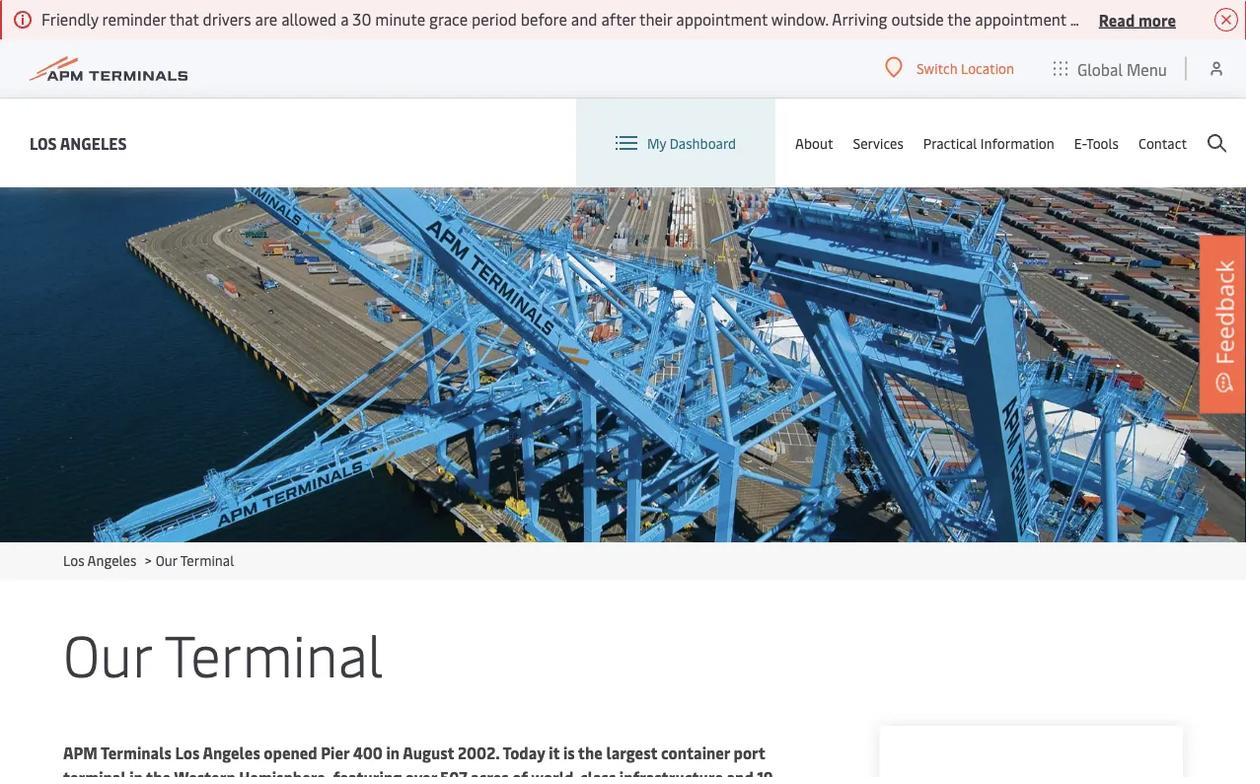 Task type: describe. For each thing, give the bounding box(es) containing it.
port
[[734, 743, 766, 764]]

tools
[[1087, 134, 1119, 152]]

switch location
[[917, 58, 1015, 77]]

1 vertical spatial in
[[130, 767, 143, 778]]

pier
[[321, 743, 350, 764]]

more
[[1139, 9, 1177, 30]]

>
[[145, 551, 152, 570]]

class
[[580, 767, 616, 778]]

menu
[[1127, 58, 1168, 79]]

apm
[[63, 743, 98, 764]]

1 horizontal spatial the
[[578, 743, 603, 764]]

angeles inside apm terminals los angeles opened pier 400 in august 2002. today it is the largest container port terminal in the western hemisphere, featuring over 507 acres of world-class infrastructure and 1
[[203, 743, 260, 764]]

infrastructure
[[620, 767, 723, 778]]

my dashboard button
[[616, 99, 736, 188]]

0 vertical spatial terminal
[[180, 551, 234, 570]]

terminal
[[63, 767, 126, 778]]

close alert image
[[1215, 8, 1239, 32]]

services button
[[853, 99, 904, 188]]

switch
[[917, 58, 958, 77]]

our terminal
[[63, 614, 383, 692]]

practical information button
[[924, 99, 1055, 188]]

507
[[441, 767, 467, 778]]

over
[[405, 767, 437, 778]]

1 vertical spatial the
[[146, 767, 171, 778]]

read more
[[1099, 9, 1177, 30]]

about
[[796, 134, 834, 152]]

read
[[1099, 9, 1135, 30]]

of
[[512, 767, 528, 778]]

angeles for los angeles
[[60, 132, 127, 153]]

and
[[727, 767, 754, 778]]

1 vertical spatial terminal
[[164, 614, 383, 692]]

los angeles > our terminal
[[63, 551, 234, 570]]

it
[[549, 743, 560, 764]]

western
[[174, 767, 236, 778]]

august
[[403, 743, 454, 764]]

practical information
[[924, 134, 1055, 152]]

contact button
[[1139, 99, 1187, 188]]

is
[[563, 743, 575, 764]]



Task type: locate. For each thing, give the bounding box(es) containing it.
global menu button
[[1034, 39, 1187, 98]]

0 horizontal spatial the
[[146, 767, 171, 778]]

1 vertical spatial our
[[63, 614, 151, 692]]

container
[[661, 743, 730, 764]]

los angeles
[[30, 132, 127, 153]]

global
[[1078, 58, 1123, 79]]

0 vertical spatial the
[[578, 743, 603, 764]]

switch location button
[[885, 57, 1015, 78]]

the
[[578, 743, 603, 764], [146, 767, 171, 778]]

feedback
[[1209, 260, 1241, 365]]

opened
[[264, 743, 318, 764]]

1 vertical spatial angeles
[[87, 551, 137, 570]]

in right 400
[[386, 743, 400, 764]]

e-tools
[[1075, 134, 1119, 152]]

0 vertical spatial our
[[156, 551, 177, 570]]

0 vertical spatial angeles
[[60, 132, 127, 153]]

2 vertical spatial angeles
[[203, 743, 260, 764]]

0 vertical spatial in
[[386, 743, 400, 764]]

1 horizontal spatial in
[[386, 743, 400, 764]]

1 vertical spatial los angeles link
[[63, 551, 137, 570]]

read more button
[[1099, 7, 1177, 32]]

the up class
[[578, 743, 603, 764]]

my
[[647, 134, 667, 152]]

400
[[353, 743, 383, 764]]

los for los angeles
[[30, 132, 57, 153]]

apm terminals los angeles opened pier 400 in august 2002. today it is the largest container port terminal in the western hemisphere, featuring over 507 acres of world-class infrastructure and 1
[[63, 743, 774, 778]]

angeles
[[60, 132, 127, 153], [87, 551, 137, 570], [203, 743, 260, 764]]

our
[[156, 551, 177, 570], [63, 614, 151, 692]]

hemisphere,
[[239, 767, 330, 778]]

in down terminals
[[130, 767, 143, 778]]

0 horizontal spatial los
[[30, 132, 57, 153]]

los for los angeles > our terminal
[[63, 551, 84, 570]]

0 horizontal spatial in
[[130, 767, 143, 778]]

2 vertical spatial los
[[175, 743, 200, 764]]

2002.
[[458, 743, 500, 764]]

services
[[853, 134, 904, 152]]

e-tools button
[[1075, 99, 1119, 188]]

los angeles link
[[30, 131, 127, 155], [63, 551, 137, 570]]

los
[[30, 132, 57, 153], [63, 551, 84, 570], [175, 743, 200, 764]]

angeles for los angeles > our terminal
[[87, 551, 137, 570]]

1 horizontal spatial los
[[63, 551, 84, 570]]

1 vertical spatial los
[[63, 551, 84, 570]]

0 vertical spatial los angeles link
[[30, 131, 127, 155]]

2 horizontal spatial los
[[175, 743, 200, 764]]

0 vertical spatial los
[[30, 132, 57, 153]]

los inside apm terminals los angeles opened pier 400 in august 2002. today it is the largest container port terminal in the western hemisphere, featuring over 507 acres of world-class infrastructure and 1
[[175, 743, 200, 764]]

location
[[961, 58, 1015, 77]]

terminals
[[101, 743, 172, 764]]

used ship-to-shore (sts) cranes in north america image
[[0, 188, 1247, 543]]

0 horizontal spatial our
[[63, 614, 151, 692]]

today
[[503, 743, 545, 764]]

about button
[[796, 99, 834, 188]]

acres
[[471, 767, 509, 778]]

e-
[[1075, 134, 1087, 152]]

world-
[[532, 767, 580, 778]]

information
[[981, 134, 1055, 152]]

global menu
[[1078, 58, 1168, 79]]

terminal
[[180, 551, 234, 570], [164, 614, 383, 692]]

practical
[[924, 134, 978, 152]]

featuring
[[333, 767, 402, 778]]

my dashboard
[[647, 134, 736, 152]]

largest
[[606, 743, 658, 764]]

dashboard
[[670, 134, 736, 152]]

the down terminals
[[146, 767, 171, 778]]

feedback button
[[1200, 236, 1247, 414]]

contact
[[1139, 134, 1187, 152]]

1 horizontal spatial our
[[156, 551, 177, 570]]

in
[[386, 743, 400, 764], [130, 767, 143, 778]]



Task type: vqa. For each thing, say whether or not it's contained in the screenshot.
topmost "is"
no



